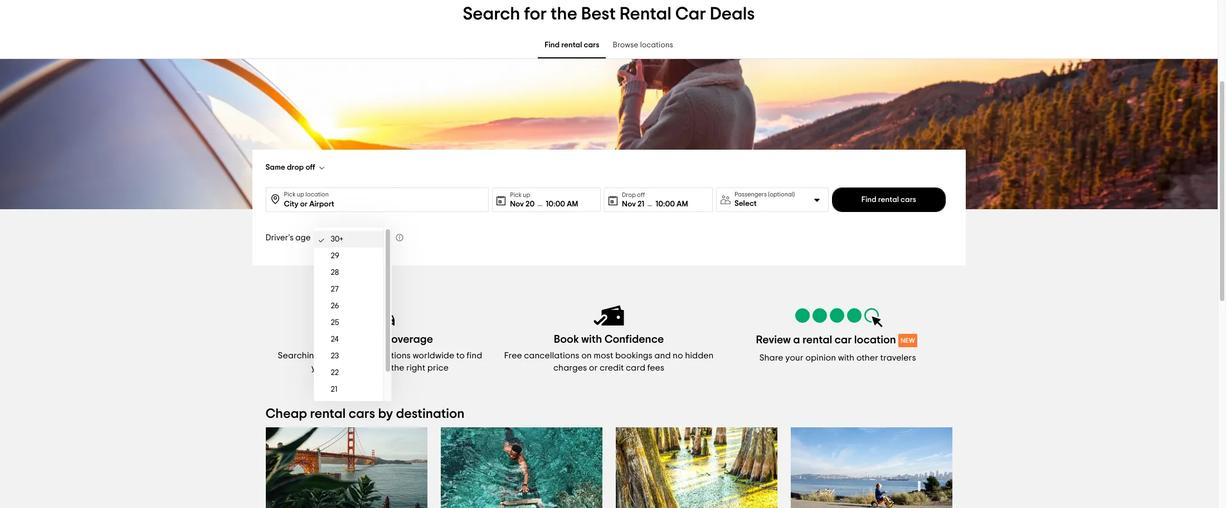 Task type: describe. For each thing, give the bounding box(es) containing it.
am for 20
[[567, 200, 578, 208]]

22
[[331, 370, 339, 377]]

share your opinion with other travelers
[[759, 354, 916, 363]]

10:00 for 21
[[656, 200, 675, 208]]

cancellations
[[524, 352, 579, 361]]

same
[[266, 164, 285, 172]]

hidden
[[685, 352, 714, 361]]

deals
[[710, 5, 755, 23]]

to
[[456, 352, 465, 361]]

0 horizontal spatial cars
[[349, 408, 375, 421]]

23
[[331, 353, 339, 361]]

same drop off
[[266, 164, 315, 172]]

share
[[759, 354, 783, 363]]

1 horizontal spatial 21
[[638, 200, 644, 208]]

or
[[589, 364, 598, 373]]

60,000
[[341, 352, 371, 361]]

pick up location
[[284, 192, 329, 198]]

worldwide
[[413, 352, 454, 361]]

1 horizontal spatial with
[[838, 354, 855, 363]]

drop
[[622, 192, 636, 198]]

0 horizontal spatial off
[[306, 164, 315, 172]]

27
[[331, 286, 339, 294]]

search
[[463, 5, 520, 23]]

on
[[581, 352, 592, 361]]

most
[[594, 352, 613, 361]]

0 vertical spatial with
[[581, 334, 602, 346]]

and
[[655, 352, 671, 361]]

review a rental car location new
[[756, 335, 915, 346]]

up for nov 21
[[523, 192, 530, 198]]

searching
[[278, 352, 319, 361]]

browse
[[613, 41, 638, 49]]

nov for nov 21
[[622, 200, 636, 208]]

worldwide coverage
[[327, 334, 433, 346]]

select
[[735, 200, 757, 208]]

10:00 for 20
[[546, 200, 565, 208]]

find inside button
[[862, 196, 877, 204]]

book with confidence
[[554, 334, 664, 346]]

find rental cars button
[[832, 188, 946, 212]]

find
[[467, 352, 482, 361]]

card
[[626, 364, 645, 373]]

1 horizontal spatial locations
[[640, 41, 673, 49]]

28
[[331, 269, 339, 277]]

worldwide
[[327, 334, 381, 346]]

drop
[[287, 164, 304, 172]]

a
[[793, 335, 800, 346]]

bookings
[[615, 352, 653, 361]]

at
[[380, 364, 389, 373]]

confidence
[[605, 334, 664, 346]]

age
[[295, 234, 311, 242]]

for
[[524, 5, 547, 23]]

0 vertical spatial location
[[306, 192, 329, 198]]

1 horizontal spatial the
[[391, 364, 404, 373]]

1 horizontal spatial 20
[[526, 200, 535, 208]]

City or Airport text field
[[284, 188, 484, 211]]



Task type: vqa. For each thing, say whether or not it's contained in the screenshot.
topmost Carousel Of Images figure
no



Task type: locate. For each thing, give the bounding box(es) containing it.
1 nov from the left
[[510, 200, 524, 208]]

driver's
[[266, 234, 294, 242]]

pick for nov 21
[[510, 192, 522, 198]]

1 horizontal spatial car
[[835, 335, 852, 346]]

locations right browse
[[640, 41, 673, 49]]

1 10:00 am from the left
[[546, 200, 578, 208]]

right down worldwide
[[406, 364, 425, 373]]

pick up the nov 20
[[510, 192, 522, 198]]

0 vertical spatial find rental cars
[[545, 41, 599, 49]]

your
[[785, 354, 804, 363]]

the
[[551, 5, 577, 23], [328, 364, 341, 373], [391, 364, 404, 373]]

2 pick from the left
[[510, 192, 522, 198]]

10:00 am right nov 21
[[656, 200, 688, 208]]

car
[[675, 5, 706, 23]]

review
[[756, 335, 791, 346]]

up for drop off
[[297, 192, 304, 198]]

find rental cars
[[545, 41, 599, 49], [862, 196, 916, 204]]

2 10:00 from the left
[[656, 200, 675, 208]]

0 horizontal spatial 20
[[331, 403, 340, 411]]

0 horizontal spatial up
[[297, 192, 304, 198]]

0 horizontal spatial 21
[[331, 386, 338, 394]]

1 horizontal spatial right
[[406, 364, 425, 373]]

0 vertical spatial cars
[[584, 41, 599, 49]]

find
[[545, 41, 560, 49], [862, 196, 877, 204]]

cheap
[[266, 408, 307, 421]]

car up share your opinion with other travelers
[[835, 335, 852, 346]]

nov down pick up
[[510, 200, 524, 208]]

book
[[554, 334, 579, 346]]

am for 21
[[677, 200, 688, 208]]

location
[[306, 192, 329, 198], [854, 335, 896, 346]]

1 horizontal spatial location
[[854, 335, 896, 346]]

travelers
[[880, 354, 916, 363]]

cars inside button
[[901, 196, 916, 204]]

am right nov 21
[[677, 200, 688, 208]]

0 horizontal spatial find
[[545, 41, 560, 49]]

21 down drop off in the top of the page
[[638, 200, 644, 208]]

2 right from the left
[[406, 364, 425, 373]]

nov 20
[[510, 200, 535, 208]]

10:00
[[546, 200, 565, 208], [656, 200, 675, 208]]

1 horizontal spatial nov
[[622, 200, 636, 208]]

driver's age
[[266, 234, 311, 242]]

opinion
[[806, 354, 836, 363]]

1 10:00 from the left
[[546, 200, 565, 208]]

up down drop
[[297, 192, 304, 198]]

1 vertical spatial 20
[[331, 403, 340, 411]]

2 vertical spatial cars
[[349, 408, 375, 421]]

drop off
[[622, 192, 645, 198]]

21 down 22
[[331, 386, 338, 394]]

the right the for
[[551, 5, 577, 23]]

0 horizontal spatial car
[[364, 364, 379, 373]]

0 horizontal spatial locations
[[373, 352, 411, 361]]

the down "23" in the left bottom of the page
[[328, 364, 341, 373]]

0 vertical spatial locations
[[640, 41, 673, 49]]

you
[[311, 364, 326, 373]]

1 vertical spatial find rental cars
[[862, 196, 916, 204]]

passengers
[[735, 192, 767, 198]]

1 horizontal spatial find rental cars
[[862, 196, 916, 204]]

0 horizontal spatial the
[[328, 364, 341, 373]]

am
[[567, 200, 578, 208], [677, 200, 688, 208]]

am right the nov 20
[[567, 200, 578, 208]]

off
[[306, 164, 315, 172], [637, 192, 645, 198]]

new
[[901, 338, 915, 344]]

off up nov 21
[[637, 192, 645, 198]]

best
[[581, 5, 616, 23]]

1 horizontal spatial 10:00
[[656, 200, 675, 208]]

pick up
[[510, 192, 530, 198]]

fees
[[647, 364, 664, 373]]

29
[[331, 252, 339, 260]]

cheap rental cars by destination
[[266, 408, 465, 421]]

0 vertical spatial off
[[306, 164, 315, 172]]

1 horizontal spatial find
[[862, 196, 877, 204]]

1 vertical spatial car
[[364, 364, 379, 373]]

10:00 am for nov 21
[[656, 200, 688, 208]]

24
[[331, 336, 339, 344]]

the right at
[[391, 364, 404, 373]]

1 horizontal spatial pick
[[510, 192, 522, 198]]

destination
[[396, 408, 465, 421]]

off right drop
[[306, 164, 315, 172]]

1 vertical spatial locations
[[373, 352, 411, 361]]

rental
[[561, 41, 582, 49], [878, 196, 899, 204], [803, 335, 832, 346], [310, 408, 346, 421]]

pick down same drop off
[[284, 192, 296, 198]]

with up on
[[581, 334, 602, 346]]

charges
[[553, 364, 587, 373]]

1 vertical spatial location
[[854, 335, 896, 346]]

2 nov from the left
[[622, 200, 636, 208]]

location down same drop off
[[306, 192, 329, 198]]

1 right from the left
[[343, 364, 362, 373]]

0 vertical spatial 21
[[638, 200, 644, 208]]

0 horizontal spatial 10:00 am
[[546, 200, 578, 208]]

nov down drop
[[622, 200, 636, 208]]

1 horizontal spatial cars
[[584, 41, 599, 49]]

1 up from the left
[[297, 192, 304, 198]]

cars
[[584, 41, 599, 49], [901, 196, 916, 204], [349, 408, 375, 421]]

searching over 60,000 locations worldwide to find you the right car at the right price
[[278, 352, 482, 373]]

0 vertical spatial 20
[[526, 200, 535, 208]]

1 vertical spatial 21
[[331, 386, 338, 394]]

price
[[427, 364, 449, 373]]

locations inside the searching over 60,000 locations worldwide to find you the right car at the right price
[[373, 352, 411, 361]]

free cancellations on most bookings and no hidden charges or credit card fees
[[504, 352, 714, 373]]

locations
[[640, 41, 673, 49], [373, 352, 411, 361]]

10:00 am right the nov 20
[[546, 200, 578, 208]]

pick
[[284, 192, 296, 198], [510, 192, 522, 198]]

browse locations
[[613, 41, 673, 49]]

2 horizontal spatial cars
[[901, 196, 916, 204]]

free
[[504, 352, 522, 361]]

by
[[378, 408, 393, 421]]

locations up at
[[373, 352, 411, 361]]

car
[[835, 335, 852, 346], [364, 364, 379, 373]]

1 am from the left
[[567, 200, 578, 208]]

10:00 am
[[546, 200, 578, 208], [656, 200, 688, 208]]

25
[[331, 319, 339, 327]]

0 horizontal spatial with
[[581, 334, 602, 346]]

0 vertical spatial car
[[835, 335, 852, 346]]

right
[[343, 364, 362, 373], [406, 364, 425, 373]]

0 vertical spatial find
[[545, 41, 560, 49]]

20 down 22
[[331, 403, 340, 411]]

location up other
[[854, 335, 896, 346]]

find rental cars inside button
[[862, 196, 916, 204]]

0 horizontal spatial location
[[306, 192, 329, 198]]

coverage
[[383, 334, 433, 346]]

1 horizontal spatial up
[[523, 192, 530, 198]]

10:00 right nov 21
[[656, 200, 675, 208]]

1 pick from the left
[[284, 192, 296, 198]]

20
[[526, 200, 535, 208], [331, 403, 340, 411]]

nov for nov 20
[[510, 200, 524, 208]]

nov
[[510, 200, 524, 208], [622, 200, 636, 208]]

0 horizontal spatial am
[[567, 200, 578, 208]]

up up the nov 20
[[523, 192, 530, 198]]

passengers (optional) select
[[735, 192, 795, 208]]

1 horizontal spatial 10:00 am
[[656, 200, 688, 208]]

with down "review a rental car location new"
[[838, 354, 855, 363]]

right down 60,000
[[343, 364, 362, 373]]

2 horizontal spatial the
[[551, 5, 577, 23]]

with
[[581, 334, 602, 346], [838, 354, 855, 363]]

(optional)
[[768, 192, 795, 198]]

rental
[[620, 5, 672, 23]]

other
[[857, 354, 878, 363]]

20 down pick up
[[526, 200, 535, 208]]

1 vertical spatial cars
[[901, 196, 916, 204]]

1 vertical spatial with
[[838, 354, 855, 363]]

2 am from the left
[[677, 200, 688, 208]]

car left at
[[364, 364, 379, 373]]

30+
[[320, 234, 333, 242], [331, 236, 343, 244]]

1 vertical spatial off
[[637, 192, 645, 198]]

1 horizontal spatial off
[[637, 192, 645, 198]]

21
[[638, 200, 644, 208], [331, 386, 338, 394]]

2 10:00 am from the left
[[656, 200, 688, 208]]

0 horizontal spatial nov
[[510, 200, 524, 208]]

up
[[297, 192, 304, 198], [523, 192, 530, 198]]

10:00 right the nov 20
[[546, 200, 565, 208]]

search for the best rental car deals
[[463, 5, 755, 23]]

0 horizontal spatial pick
[[284, 192, 296, 198]]

1 horizontal spatial am
[[677, 200, 688, 208]]

2 up from the left
[[523, 192, 530, 198]]

car inside the searching over 60,000 locations worldwide to find you the right car at the right price
[[364, 364, 379, 373]]

nov 21
[[622, 200, 644, 208]]

0 horizontal spatial right
[[343, 364, 362, 373]]

no
[[673, 352, 683, 361]]

rental inside button
[[878, 196, 899, 204]]

pick for drop off
[[284, 192, 296, 198]]

over
[[321, 352, 339, 361]]

0 horizontal spatial find rental cars
[[545, 41, 599, 49]]

1 vertical spatial find
[[862, 196, 877, 204]]

10:00 am for nov 20
[[546, 200, 578, 208]]

0 horizontal spatial 10:00
[[546, 200, 565, 208]]

26
[[331, 303, 339, 310]]

credit
[[600, 364, 624, 373]]



